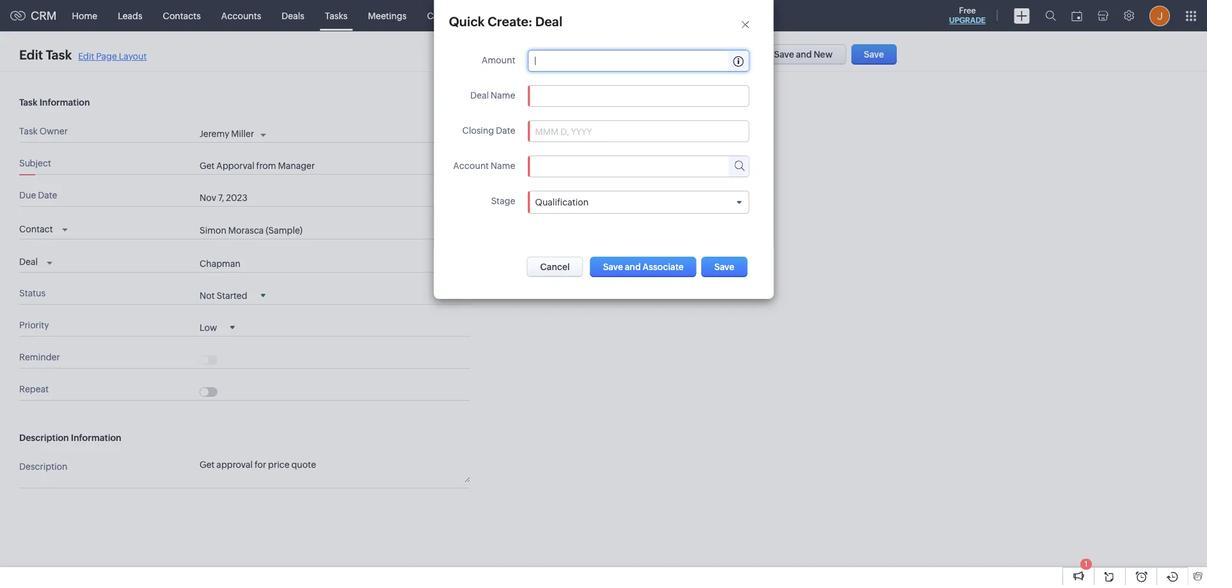 Task type: vqa. For each thing, say whether or not it's contained in the screenshot.
navigation
no



Task type: describe. For each thing, give the bounding box(es) containing it.
task information
[[19, 97, 90, 108]]

description for description
[[19, 461, 68, 472]]

amount
[[482, 55, 515, 65]]

0 horizontal spatial edit
[[19, 47, 43, 62]]

calls link
[[417, 0, 458, 31]]

reminder
[[19, 352, 60, 362]]

edit page layout link
[[78, 51, 147, 61]]

priority
[[19, 320, 49, 330]]

information for description information
[[71, 432, 121, 443]]

task for information
[[19, 97, 37, 108]]

closing date
[[462, 125, 515, 136]]

home link
[[62, 0, 108, 31]]

Get approval for price quote text field
[[200, 459, 470, 482]]

deal
[[470, 90, 489, 100]]

calendar image
[[1072, 11, 1083, 21]]

edit inside the 'edit task edit page layout'
[[78, 51, 94, 61]]

campaigns
[[521, 11, 569, 21]]

subject
[[19, 158, 51, 168]]

create: deal
[[487, 14, 563, 29]]

search element
[[1038, 0, 1064, 31]]

tasks
[[325, 11, 348, 21]]

meetings
[[368, 11, 407, 21]]

name for account name
[[491, 161, 515, 171]]

profile element
[[1143, 0, 1178, 31]]

account name
[[453, 161, 515, 171]]

mmm d, yyyy text field
[[200, 193, 430, 203]]

account
[[453, 161, 489, 171]]

status
[[19, 288, 46, 298]]

reports link
[[458, 0, 511, 31]]

deals
[[282, 11, 305, 21]]

leads link
[[108, 0, 153, 31]]

accounts
[[221, 11, 261, 21]]

tasks link
[[315, 0, 358, 31]]

closing
[[462, 125, 494, 136]]



Task type: locate. For each thing, give the bounding box(es) containing it.
description information
[[19, 432, 121, 443]]

description for description information
[[19, 432, 69, 443]]

None text field
[[535, 56, 711, 66], [200, 161, 470, 171], [535, 56, 711, 66], [200, 161, 470, 171]]

edit left page
[[78, 51, 94, 61]]

0 vertical spatial date
[[496, 125, 515, 136]]

repeat
[[19, 384, 49, 394]]

2 description from the top
[[19, 461, 68, 472]]

task down crm
[[46, 47, 72, 62]]

date right closing
[[496, 125, 515, 136]]

2 name from the top
[[491, 161, 515, 171]]

1 name from the top
[[491, 90, 515, 100]]

name right account
[[491, 161, 515, 171]]

due date
[[19, 190, 57, 200]]

meetings link
[[358, 0, 417, 31]]

1 vertical spatial date
[[38, 190, 57, 200]]

0 vertical spatial description
[[19, 432, 69, 443]]

task
[[46, 47, 72, 62], [19, 97, 37, 108], [19, 126, 38, 136]]

task for owner
[[19, 126, 38, 136]]

task left owner
[[19, 126, 38, 136]]

page
[[96, 51, 117, 61]]

1
[[1085, 560, 1088, 568]]

edit down 'crm' link
[[19, 47, 43, 62]]

0 vertical spatial task
[[46, 47, 72, 62]]

leads
[[118, 11, 142, 21]]

1 vertical spatial name
[[491, 161, 515, 171]]

1 vertical spatial information
[[71, 432, 121, 443]]

date for closing date
[[496, 125, 515, 136]]

miller
[[231, 129, 254, 139]]

1 description from the top
[[19, 432, 69, 443]]

create menu image
[[1014, 8, 1030, 23]]

owner
[[39, 126, 68, 136]]

name
[[491, 90, 515, 100], [491, 161, 515, 171]]

upgrade
[[950, 16, 986, 25]]

search image
[[1046, 10, 1057, 21]]

information for task information
[[39, 97, 90, 108]]

0 vertical spatial information
[[39, 97, 90, 108]]

date right due at the top left of the page
[[38, 190, 57, 200]]

profile image
[[1150, 5, 1171, 26]]

contacts
[[163, 11, 201, 21]]

None text field
[[200, 226, 408, 236], [200, 258, 408, 269], [200, 226, 408, 236], [200, 258, 408, 269]]

reports
[[468, 11, 501, 21]]

1 horizontal spatial date
[[496, 125, 515, 136]]

home
[[72, 11, 97, 21]]

contacts link
[[153, 0, 211, 31]]

qualification
[[535, 197, 589, 207]]

jeremy miller
[[200, 129, 254, 139]]

due
[[19, 190, 36, 200]]

edit task edit page layout
[[19, 47, 147, 62]]

description down description information
[[19, 461, 68, 472]]

None button
[[699, 44, 756, 65], [761, 44, 847, 65], [852, 44, 897, 65], [527, 257, 584, 277], [591, 257, 697, 277], [699, 44, 756, 65], [761, 44, 847, 65], [852, 44, 897, 65], [527, 257, 584, 277], [591, 257, 697, 277]]

create menu element
[[1007, 0, 1038, 31]]

accounts link
[[211, 0, 272, 31]]

quick create: deal
[[449, 14, 563, 29]]

stage
[[491, 196, 515, 206]]

2 vertical spatial task
[[19, 126, 38, 136]]

description
[[19, 432, 69, 443], [19, 461, 68, 472]]

task up task owner
[[19, 97, 37, 108]]

1 vertical spatial task
[[19, 97, 37, 108]]

description down repeat
[[19, 432, 69, 443]]

crm
[[31, 9, 57, 22]]

crm link
[[10, 9, 57, 22]]

jeremy
[[200, 129, 229, 139]]

0 vertical spatial name
[[491, 90, 515, 100]]

calls
[[427, 11, 448, 21]]

campaigns link
[[511, 0, 579, 31]]

MMM d, yyyy
 text field
[[535, 126, 639, 136]]

task owner
[[19, 126, 68, 136]]

name for deal name
[[491, 90, 515, 100]]

name right 'deal'
[[491, 90, 515, 100]]

free upgrade
[[950, 6, 986, 25]]

edit
[[19, 47, 43, 62], [78, 51, 94, 61]]

deals link
[[272, 0, 315, 31]]

1 vertical spatial description
[[19, 461, 68, 472]]

deal name
[[470, 90, 515, 100]]

date for due date
[[38, 190, 57, 200]]

Qualification field
[[529, 191, 749, 213]]

information
[[39, 97, 90, 108], [71, 432, 121, 443]]

quick
[[449, 14, 485, 29]]

date
[[496, 125, 515, 136], [38, 190, 57, 200]]

layout
[[119, 51, 147, 61]]

0 horizontal spatial date
[[38, 190, 57, 200]]

1 horizontal spatial edit
[[78, 51, 94, 61]]

free
[[960, 6, 976, 15]]

None submit
[[702, 257, 748, 277]]



